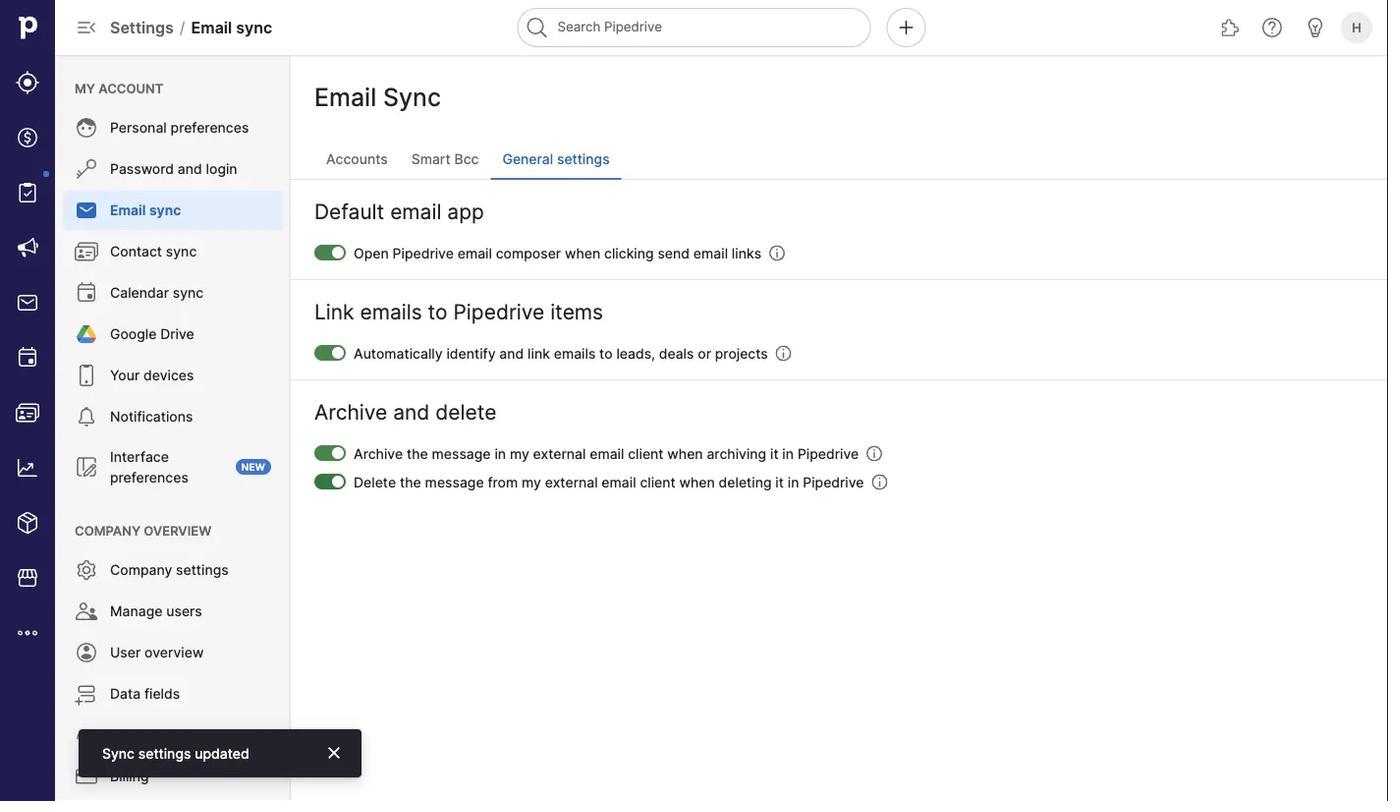 Task type: vqa. For each thing, say whether or not it's contained in the screenshot.
the left emails
yes



Task type: describe. For each thing, give the bounding box(es) containing it.
contact sync
[[110, 243, 197, 260]]

personal preferences
[[110, 119, 249, 136]]

updated
[[195, 745, 249, 762]]

color undefined image for data fields
[[75, 682, 98, 706]]

composer
[[496, 245, 561, 261]]

insights image
[[16, 456, 39, 480]]

accounts link
[[315, 140, 400, 179]]

automatically identify and link emails to leads, deals or projects
[[354, 345, 768, 362]]

info image
[[770, 245, 785, 261]]

/
[[180, 18, 185, 37]]

email up delete the message from my external email client when deleting it in pipedrive
[[590, 445, 625, 462]]

0 vertical spatial emails
[[360, 299, 422, 324]]

your devices
[[110, 367, 194, 384]]

email sync
[[110, 202, 181, 219]]

overview for company overview
[[144, 523, 212, 538]]

pipedrive up identify
[[454, 299, 545, 324]]

bcc
[[455, 151, 479, 168]]

preferences for personal
[[171, 119, 249, 136]]

the for archive
[[407, 445, 428, 462]]

0 vertical spatial to
[[428, 299, 448, 324]]

my for in
[[510, 445, 530, 462]]

personal preferences link
[[63, 108, 283, 147]]

message for from
[[425, 474, 484, 490]]

contact sync link
[[63, 232, 283, 271]]

home image
[[13, 13, 42, 42]]

campaigns image
[[16, 236, 39, 259]]

smart bcc link
[[400, 140, 491, 179]]

delete
[[436, 399, 497, 424]]

menu for sync
[[0, 0, 55, 801]]

close image
[[326, 745, 342, 761]]

color undefined image for usage
[[75, 723, 98, 747]]

settings / email sync
[[110, 18, 272, 37]]

fields
[[144, 686, 180, 702]]

user overview link
[[63, 633, 283, 672]]

activities image
[[16, 346, 39, 370]]

notifications
[[110, 408, 193, 425]]

accounts
[[326, 151, 388, 168]]

marketplace image
[[16, 566, 39, 590]]

and for delete
[[393, 399, 430, 424]]

email sync link
[[63, 191, 283, 230]]

pipedrive right deleting
[[803, 474, 865, 490]]

company settings link
[[63, 550, 283, 590]]

color undefined image for google drive
[[75, 322, 98, 346]]

sync settings updated
[[102, 745, 249, 762]]

settings for sync
[[138, 745, 191, 762]]

general settings
[[503, 151, 610, 168]]

link emails to pipedrive items
[[315, 299, 604, 324]]

usage
[[110, 727, 152, 744]]

archive the message in my external email client when archiving it in pipedrive
[[354, 445, 859, 462]]

email left links
[[694, 245, 728, 261]]

settings for general
[[557, 151, 610, 168]]

email for email sync
[[110, 202, 146, 219]]

user overview
[[110, 644, 204, 661]]

it for deleting
[[776, 474, 784, 490]]

client for deleting
[[640, 474, 676, 490]]

identify
[[447, 345, 496, 362]]

delete
[[354, 474, 396, 490]]

sync for email sync
[[149, 202, 181, 219]]

0 vertical spatial when
[[565, 245, 601, 261]]

calendar sync link
[[63, 273, 283, 313]]

1 vertical spatial and
[[500, 345, 524, 362]]

email left app
[[390, 199, 442, 224]]

email down archive the message in my external email client when archiving it in pipedrive
[[602, 474, 637, 490]]

your devices link
[[63, 356, 283, 395]]

menu toggle image
[[75, 16, 98, 39]]

company overview
[[75, 523, 212, 538]]

data fields link
[[63, 674, 283, 714]]

in for archive the message in my external email client when archiving it in pipedrive
[[783, 445, 794, 462]]

smart bcc
[[412, 151, 479, 168]]

pipedrive right archiving on the bottom
[[798, 445, 859, 462]]

and for login
[[178, 161, 202, 177]]

more image
[[16, 621, 39, 645]]

sync right /
[[236, 18, 272, 37]]

general settings link
[[491, 140, 622, 179]]

color undefined image for interface preferences
[[75, 455, 98, 479]]

overview for user overview
[[145, 644, 204, 661]]

delete the message from my external email client when deleting it in pipedrive
[[354, 474, 865, 490]]

my
[[75, 81, 95, 96]]

google
[[110, 326, 157, 343]]

users
[[166, 603, 202, 620]]

0 horizontal spatial sync
[[102, 745, 135, 762]]

user
[[110, 644, 141, 661]]

2 vertical spatial info image
[[872, 474, 888, 490]]

app
[[448, 199, 484, 224]]

from
[[488, 474, 518, 490]]

password and login
[[110, 161, 238, 177]]

color undefined image for manage users
[[75, 600, 98, 623]]

password and login link
[[63, 149, 283, 189]]

deleting
[[719, 474, 772, 490]]

color undefined image for billing
[[75, 765, 98, 788]]

password
[[110, 161, 174, 177]]

personal
[[110, 119, 167, 136]]

google drive
[[110, 326, 194, 343]]

the for delete
[[400, 474, 421, 490]]

color undefined image for notifications
[[75, 405, 98, 429]]

data fields
[[110, 686, 180, 702]]

archive and delete
[[315, 399, 497, 424]]

deals image
[[16, 126, 39, 149]]

notifications link
[[63, 397, 283, 436]]

when for archiving
[[668, 445, 703, 462]]

company settings
[[110, 562, 229, 578]]

or
[[698, 345, 712, 362]]

manage users link
[[63, 592, 283, 631]]

1 horizontal spatial to
[[600, 345, 613, 362]]

1 horizontal spatial emails
[[554, 345, 596, 362]]

client for archiving
[[628, 445, 664, 462]]

color undefined image for user overview
[[75, 641, 98, 664]]



Task type: locate. For each thing, give the bounding box(es) containing it.
email
[[191, 18, 232, 37], [315, 83, 377, 112], [110, 202, 146, 219]]

0 horizontal spatial and
[[178, 161, 202, 177]]

in up "from"
[[495, 445, 506, 462]]

contacts image
[[16, 401, 39, 425]]

sync up drive
[[173, 285, 204, 301]]

0 vertical spatial client
[[628, 445, 664, 462]]

message left "from"
[[425, 474, 484, 490]]

and
[[178, 161, 202, 177], [500, 345, 524, 362], [393, 399, 430, 424]]

color undefined image inside the your devices 'link'
[[75, 364, 98, 387]]

0 vertical spatial settings
[[557, 151, 610, 168]]

manage users
[[110, 603, 202, 620]]

emails
[[360, 299, 422, 324], [554, 345, 596, 362]]

color undefined image inside google drive link
[[75, 322, 98, 346]]

external down archive the message in my external email client when archiving it in pipedrive
[[545, 474, 598, 490]]

company
[[75, 523, 141, 538], [110, 562, 172, 578]]

default email app
[[315, 199, 484, 224]]

it
[[771, 445, 779, 462], [776, 474, 784, 490]]

color undefined image down my
[[75, 116, 98, 140]]

in right deleting
[[788, 474, 800, 490]]

color undefined image left the interface
[[75, 455, 98, 479]]

color undefined image
[[75, 240, 98, 263], [75, 281, 98, 305], [75, 364, 98, 387], [75, 558, 98, 582]]

and left delete
[[393, 399, 430, 424]]

preferences up login
[[171, 119, 249, 136]]

0 vertical spatial external
[[533, 445, 586, 462]]

h button
[[1338, 8, 1377, 47]]

client up delete the message from my external email client when deleting it in pipedrive
[[628, 445, 664, 462]]

when
[[565, 245, 601, 261], [668, 445, 703, 462], [680, 474, 715, 490]]

1 horizontal spatial sync
[[383, 83, 441, 112]]

drive
[[160, 326, 194, 343]]

color undefined image left email sync
[[75, 199, 98, 222]]

and left "link"
[[500, 345, 524, 362]]

and left login
[[178, 161, 202, 177]]

sync inside 'link'
[[166, 243, 197, 260]]

usage link
[[63, 716, 283, 755]]

sync up contact sync 'link'
[[149, 202, 181, 219]]

2 vertical spatial when
[[680, 474, 715, 490]]

color undefined image inside company settings link
[[75, 558, 98, 582]]

email up the contact
[[110, 202, 146, 219]]

settings up users
[[176, 562, 229, 578]]

menu containing personal preferences
[[55, 55, 291, 801]]

leads image
[[16, 71, 39, 94]]

0 vertical spatial sync
[[383, 83, 441, 112]]

preferences
[[171, 119, 249, 136], [110, 469, 189, 486]]

it for archiving
[[771, 445, 779, 462]]

open pipedrive email composer when clicking send email links
[[354, 245, 762, 261]]

your
[[110, 367, 140, 384]]

the right delete
[[400, 474, 421, 490]]

company inside company settings link
[[110, 562, 172, 578]]

0 vertical spatial message
[[432, 445, 491, 462]]

color undefined image right contacts icon
[[75, 405, 98, 429]]

color undefined image for password and login
[[75, 157, 98, 181]]

1 vertical spatial sync
[[102, 745, 135, 762]]

my right "from"
[[522, 474, 542, 490]]

sync for contact sync
[[166, 243, 197, 260]]

0 horizontal spatial emails
[[360, 299, 422, 324]]

message for in
[[432, 445, 491, 462]]

0 vertical spatial preferences
[[171, 119, 249, 136]]

items
[[551, 299, 604, 324]]

color undefined image inside data fields link
[[75, 682, 98, 706]]

login
[[206, 161, 238, 177]]

2 vertical spatial settings
[[138, 745, 191, 762]]

color undefined image inside "usage" link
[[75, 723, 98, 747]]

when left clicking
[[565, 245, 601, 261]]

general
[[503, 151, 554, 168]]

contact
[[110, 243, 162, 260]]

in
[[495, 445, 506, 462], [783, 445, 794, 462], [788, 474, 800, 490]]

Search Pipedrive field
[[518, 8, 871, 47]]

interface preferences
[[110, 448, 189, 486]]

1 vertical spatial message
[[425, 474, 484, 490]]

color undefined image up campaigns icon
[[16, 181, 39, 204]]

my for from
[[522, 474, 542, 490]]

0 horizontal spatial to
[[428, 299, 448, 324]]

leads,
[[617, 345, 656, 362]]

external up delete the message from my external email client when deleting it in pipedrive
[[533, 445, 586, 462]]

2 horizontal spatial and
[[500, 345, 524, 362]]

color undefined image inside the manage users link
[[75, 600, 98, 623]]

pipedrive
[[393, 245, 454, 261], [454, 299, 545, 324], [798, 445, 859, 462], [803, 474, 865, 490]]

1 vertical spatial company
[[110, 562, 172, 578]]

account
[[98, 81, 163, 96]]

archive
[[315, 399, 388, 424], [354, 445, 403, 462]]

info image
[[776, 346, 792, 361], [867, 446, 883, 461], [872, 474, 888, 490]]

default
[[315, 199, 385, 224]]

0 vertical spatial it
[[771, 445, 779, 462]]

1 vertical spatial my
[[522, 474, 542, 490]]

company for company overview
[[75, 523, 141, 538]]

when for deleting
[[680, 474, 715, 490]]

when left archiving on the bottom
[[668, 445, 703, 462]]

menu
[[0, 0, 55, 801], [55, 55, 291, 801]]

settings down usage
[[138, 745, 191, 762]]

sync up calendar sync "link"
[[166, 243, 197, 260]]

links
[[732, 245, 762, 261]]

1 vertical spatial settings
[[176, 562, 229, 578]]

preferences down the interface
[[110, 469, 189, 486]]

color undefined image for company
[[75, 558, 98, 582]]

color undefined image for contact
[[75, 240, 98, 263]]

in right archiving on the bottom
[[783, 445, 794, 462]]

manage
[[110, 603, 163, 620]]

1 vertical spatial info image
[[867, 446, 883, 461]]

color undefined image right the marketplace image
[[75, 558, 98, 582]]

color undefined image inside notifications link
[[75, 405, 98, 429]]

clicking
[[605, 245, 654, 261]]

color undefined image left manage
[[75, 600, 98, 623]]

send
[[658, 245, 690, 261]]

google drive link
[[63, 315, 283, 354]]

0 vertical spatial and
[[178, 161, 202, 177]]

projects
[[715, 345, 768, 362]]

color undefined image inside calendar sync "link"
[[75, 281, 98, 305]]

calendar
[[110, 285, 169, 301]]

link
[[528, 345, 550, 362]]

sales inbox image
[[16, 291, 39, 315]]

info image for archive and delete
[[867, 446, 883, 461]]

email sync
[[315, 83, 441, 112]]

color undefined image inside personal preferences link
[[75, 116, 98, 140]]

0 vertical spatial the
[[407, 445, 428, 462]]

1 vertical spatial emails
[[554, 345, 596, 362]]

sync
[[236, 18, 272, 37], [149, 202, 181, 219], [166, 243, 197, 260], [173, 285, 204, 301]]

settings right general
[[557, 151, 610, 168]]

company up company settings
[[75, 523, 141, 538]]

overview
[[144, 523, 212, 538], [145, 644, 204, 661]]

emails right "link"
[[554, 345, 596, 362]]

settings
[[557, 151, 610, 168], [176, 562, 229, 578], [138, 745, 191, 762]]

external for in
[[533, 445, 586, 462]]

archiving
[[707, 445, 767, 462]]

email sync menu item
[[55, 191, 291, 230]]

calendar sync
[[110, 285, 204, 301]]

preferences for interface
[[110, 469, 189, 486]]

1 vertical spatial overview
[[145, 644, 204, 661]]

products image
[[16, 511, 39, 535]]

4 color undefined image from the top
[[75, 558, 98, 582]]

settings
[[110, 18, 174, 37]]

emails up automatically
[[360, 299, 422, 324]]

color undefined image left your
[[75, 364, 98, 387]]

message down delete
[[432, 445, 491, 462]]

my
[[510, 445, 530, 462], [522, 474, 542, 490]]

0 vertical spatial info image
[[776, 346, 792, 361]]

0 vertical spatial my
[[510, 445, 530, 462]]

devices
[[144, 367, 194, 384]]

color undefined image left google
[[75, 322, 98, 346]]

info image for link emails to pipedrive items
[[776, 346, 792, 361]]

billing link
[[63, 757, 283, 796]]

color undefined image left usage
[[75, 723, 98, 747]]

color undefined image left billing
[[75, 765, 98, 788]]

sync inside menu item
[[149, 202, 181, 219]]

archive for archive the message in my external email client when archiving it in pipedrive
[[354, 445, 403, 462]]

data
[[110, 686, 141, 702]]

color undefined image for personal preferences
[[75, 116, 98, 140]]

color undefined image inside password and login link
[[75, 157, 98, 181]]

1 vertical spatial client
[[640, 474, 676, 490]]

1 horizontal spatial email
[[191, 18, 232, 37]]

color undefined image for email sync
[[75, 199, 98, 222]]

0 vertical spatial company
[[75, 523, 141, 538]]

external
[[533, 445, 586, 462], [545, 474, 598, 490]]

company for company settings
[[110, 562, 172, 578]]

in for delete the message from my external email client when deleting it in pipedrive
[[788, 474, 800, 490]]

email right /
[[191, 18, 232, 37]]

overview up company settings link
[[144, 523, 212, 538]]

interface
[[110, 448, 169, 465]]

company down company overview
[[110, 562, 172, 578]]

1 vertical spatial it
[[776, 474, 784, 490]]

the down archive and delete
[[407, 445, 428, 462]]

color undefined image left the data
[[75, 682, 98, 706]]

0 vertical spatial archive
[[315, 399, 388, 424]]

color undefined image for your
[[75, 364, 98, 387]]

sync for calendar sync
[[173, 285, 204, 301]]

deals
[[659, 345, 694, 362]]

1 vertical spatial archive
[[354, 445, 403, 462]]

smart
[[412, 151, 451, 168]]

the
[[407, 445, 428, 462], [400, 474, 421, 490]]

billing
[[110, 768, 149, 785]]

open
[[354, 245, 389, 261]]

email inside menu item
[[110, 202, 146, 219]]

1 vertical spatial external
[[545, 474, 598, 490]]

1 vertical spatial preferences
[[110, 469, 189, 486]]

sync
[[383, 83, 441, 112], [102, 745, 135, 762]]

sync down usage
[[102, 745, 135, 762]]

sales assistant image
[[1304, 16, 1328, 39]]

overview down the manage users link
[[145, 644, 204, 661]]

quick add image
[[895, 16, 919, 39]]

color undefined image left password
[[75, 157, 98, 181]]

1 vertical spatial to
[[600, 345, 613, 362]]

email up accounts
[[315, 83, 377, 112]]

0 vertical spatial email
[[191, 18, 232, 37]]

h
[[1353, 20, 1362, 35]]

external for from
[[545, 474, 598, 490]]

1 vertical spatial email
[[315, 83, 377, 112]]

email for email sync
[[315, 83, 377, 112]]

settings for company
[[176, 562, 229, 578]]

2 horizontal spatial email
[[315, 83, 377, 112]]

quick help image
[[1261, 16, 1285, 39]]

1 vertical spatial the
[[400, 474, 421, 490]]

sync inside "link"
[[173, 285, 204, 301]]

archive for archive and delete
[[315, 399, 388, 424]]

color undefined image inside email sync link
[[75, 199, 98, 222]]

my up "from"
[[510, 445, 530, 462]]

new
[[242, 461, 265, 473]]

when left deleting
[[680, 474, 715, 490]]

2 color undefined image from the top
[[75, 281, 98, 305]]

3 color undefined image from the top
[[75, 364, 98, 387]]

pipedrive down default email app
[[393, 245, 454, 261]]

color undefined image inside user overview link
[[75, 641, 98, 664]]

it right archiving on the bottom
[[771, 445, 779, 462]]

color undefined image left the contact
[[75, 240, 98, 263]]

color undefined image inside contact sync 'link'
[[75, 240, 98, 263]]

1 horizontal spatial and
[[393, 399, 430, 424]]

client
[[628, 445, 664, 462], [640, 474, 676, 490]]

1 vertical spatial when
[[668, 445, 703, 462]]

automatically
[[354, 345, 443, 362]]

color undefined image left calendar
[[75, 281, 98, 305]]

menu for email
[[55, 55, 291, 801]]

email down app
[[458, 245, 492, 261]]

color undefined image inside billing "link"
[[75, 765, 98, 788]]

client down archive the message in my external email client when archiving it in pipedrive
[[640, 474, 676, 490]]

0 horizontal spatial email
[[110, 202, 146, 219]]

to
[[428, 299, 448, 324], [600, 345, 613, 362]]

1 color undefined image from the top
[[75, 240, 98, 263]]

to up identify
[[428, 299, 448, 324]]

link
[[315, 299, 354, 324]]

0 vertical spatial overview
[[144, 523, 212, 538]]

my account
[[75, 81, 163, 96]]

2 vertical spatial and
[[393, 399, 430, 424]]

color undefined image for calendar
[[75, 281, 98, 305]]

color undefined image
[[75, 116, 98, 140], [75, 157, 98, 181], [16, 181, 39, 204], [75, 199, 98, 222], [75, 322, 98, 346], [75, 405, 98, 429], [75, 455, 98, 479], [75, 600, 98, 623], [75, 641, 98, 664], [75, 682, 98, 706], [75, 723, 98, 747], [75, 765, 98, 788]]

color undefined image left user
[[75, 641, 98, 664]]

to left leads,
[[600, 345, 613, 362]]

sync up smart
[[383, 83, 441, 112]]

2 vertical spatial email
[[110, 202, 146, 219]]

it right deleting
[[776, 474, 784, 490]]



